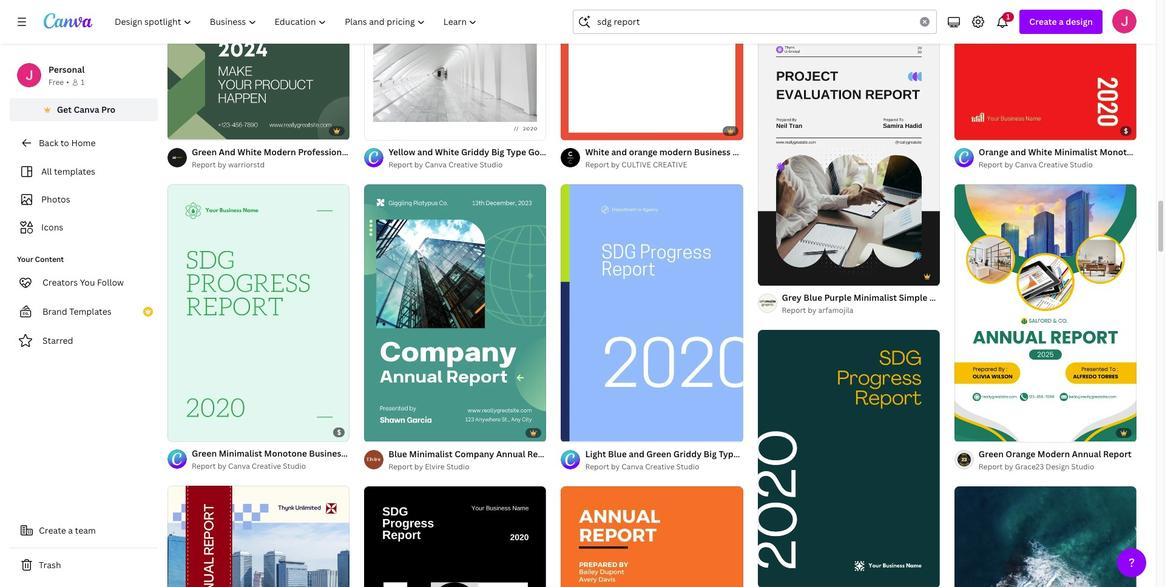 Task type: locate. For each thing, give the bounding box(es) containing it.
orange inside green orange modern annual report report by grace23 design studio
[[1006, 448, 1036, 460]]

green inside green minimalist monotone business sdg progress report report by canva creative studio
[[192, 448, 217, 460]]

2 horizontal spatial 1 of 10 link
[[955, 0, 1137, 140]]

icons
[[41, 222, 63, 233]]

free
[[49, 77, 64, 87]]

annual
[[351, 146, 381, 158], [1007, 292, 1037, 303], [496, 448, 526, 460], [1072, 448, 1102, 460]]

minimalist
[[1055, 146, 1098, 158], [854, 292, 897, 303], [219, 448, 262, 460], [409, 448, 453, 460]]

green inside green orange modern annual report report by grace23 design studio
[[979, 448, 1004, 460]]

0 horizontal spatial a
[[68, 525, 73, 537]]

trash link
[[10, 554, 158, 578]]

business inside green minimalist monotone business sdg progress report report by canva creative studio
[[309, 448, 346, 460]]

white and orange modern business report report by cultive creative
[[585, 146, 761, 170]]

get canva pro button
[[10, 98, 158, 121]]

0 horizontal spatial big
[[491, 146, 504, 158]]

1 horizontal spatial progress
[[602, 146, 638, 158]]

blue right grey
[[804, 292, 823, 303]]

green orange modern annual report link
[[979, 448, 1132, 461]]

create for create a team
[[39, 525, 66, 537]]

grey blue purple minimalist simple project evaluation annual report report by arfamojila
[[782, 292, 1067, 316]]

0 vertical spatial government
[[528, 146, 580, 158]]

2 horizontal spatial progress
[[815, 448, 850, 460]]

0 vertical spatial orange
[[979, 146, 1009, 158]]

of for the dark green and yellow griddy big type government sdg progress report image
[[771, 573, 778, 582]]

1 horizontal spatial create
[[1030, 16, 1057, 27]]

annual right evaluation
[[1007, 292, 1037, 303]]

report by canva creative studio link for yellow and white griddy big type government sdg progress report
[[389, 159, 547, 171]]

orange white modern simple professional annual report image
[[561, 487, 743, 588]]

0 horizontal spatial sdg
[[348, 448, 366, 460]]

dark green and yellow griddy big type government sdg progress report image
[[758, 330, 940, 588]]

3 white from the left
[[585, 146, 609, 158]]

0 horizontal spatial 1 of 10
[[373, 126, 394, 135]]

0 horizontal spatial government
[[528, 146, 580, 158]]

0 vertical spatial modern
[[264, 146, 296, 158]]

1 vertical spatial modern
[[1038, 448, 1070, 460]]

white
[[238, 146, 262, 158], [435, 146, 459, 158], [585, 146, 609, 158], [1028, 146, 1053, 158]]

canva inside orange and white minimalist monotone busin report by canva creative studio
[[1015, 160, 1037, 170]]

creative
[[842, 3, 872, 13], [449, 160, 478, 170], [1039, 160, 1068, 170], [252, 461, 281, 472], [645, 462, 675, 472]]

sdg inside green minimalist monotone business sdg progress report report by canva creative studio
[[348, 448, 366, 460]]

green minimalist monotone business sdg progress report image
[[168, 184, 350, 442]]

white inside the green and white modern professional annual report report by warriorstd
[[238, 146, 262, 158]]

and inside white and orange modern business report report by cultive creative
[[612, 146, 627, 158]]

annual inside the green and white modern professional annual report report by warriorstd
[[351, 146, 381, 158]]

grey blue purple minimalist simple project evaluation annual report image
[[758, 28, 940, 286]]

$ up green minimalist monotone business sdg progress report link
[[337, 428, 341, 437]]

templates
[[54, 166, 95, 177]]

back
[[39, 137, 58, 149]]

1 vertical spatial $
[[337, 428, 341, 437]]

0 horizontal spatial business
[[309, 448, 346, 460]]

1 horizontal spatial blue
[[608, 448, 627, 460]]

1 horizontal spatial government
[[741, 448, 793, 460]]

white and orange modern business report image
[[561, 0, 743, 140]]

1
[[81, 77, 85, 87], [373, 126, 376, 135], [570, 126, 573, 135], [963, 126, 967, 135], [373, 428, 376, 437], [570, 428, 573, 437], [766, 573, 770, 582]]

create left design
[[1030, 16, 1057, 27]]

1 horizontal spatial griddy
[[674, 448, 702, 460]]

1 of 10 for the dark green and yellow griddy big type government sdg progress report image
[[766, 573, 788, 582]]

back to home
[[39, 137, 96, 149]]

a
[[1059, 16, 1064, 27], [68, 525, 73, 537]]

1 horizontal spatial 1 of 10
[[766, 573, 788, 582]]

0 horizontal spatial griddy
[[461, 146, 489, 158]]

green minimalist monotone business sdg progress report report by canva creative studio
[[192, 448, 434, 472]]

orange and white minimalist monotone business sdg progress report image
[[955, 0, 1137, 140]]

government
[[528, 146, 580, 158], [741, 448, 793, 460]]

monotone inside orange and white minimalist monotone busin report by canva creative studio
[[1100, 146, 1143, 158]]

canva inside the light blue and green griddy big type government sdg progress report report by canva creative studio
[[622, 462, 644, 472]]

0 vertical spatial monotone
[[1100, 146, 1143, 158]]

0 vertical spatial $
[[1124, 126, 1128, 135]]

1 vertical spatial government
[[741, 448, 793, 460]]

blue inside the light blue and green griddy big type government sdg progress report report by canva creative studio
[[608, 448, 627, 460]]

0 horizontal spatial modern
[[264, 146, 296, 158]]

Search search field
[[597, 10, 913, 33]]

1 horizontal spatial modern
[[1038, 448, 1070, 460]]

green
[[192, 146, 217, 158], [192, 448, 217, 460], [647, 448, 672, 460], [979, 448, 1004, 460]]

None search field
[[573, 10, 937, 34]]

and
[[219, 146, 236, 158]]

studio
[[873, 3, 896, 13], [480, 160, 503, 170], [1070, 160, 1093, 170], [283, 461, 306, 472], [447, 462, 470, 472], [677, 462, 700, 472], [1072, 462, 1095, 472]]

elvire
[[425, 462, 445, 472]]

1 horizontal spatial a
[[1059, 16, 1064, 27]]

report by canva creative studio
[[782, 3, 896, 13]]

of inside 1 of 11 link
[[575, 428, 581, 437]]

create a design
[[1030, 16, 1093, 27]]

create inside button
[[39, 525, 66, 537]]

and for white
[[612, 146, 627, 158]]

a for team
[[68, 525, 73, 537]]

blue down 13
[[389, 448, 407, 460]]

1 vertical spatial big
[[704, 448, 717, 460]]

1 vertical spatial griddy
[[674, 448, 702, 460]]

canva
[[819, 3, 840, 13], [74, 104, 99, 115], [425, 160, 447, 170], [1015, 160, 1037, 170], [228, 461, 250, 472], [622, 462, 644, 472]]

minimalist inside green minimalist monotone business sdg progress report report by canva creative studio
[[219, 448, 262, 460]]

and for orange
[[1011, 146, 1026, 158]]

1 white from the left
[[238, 146, 262, 158]]

progress inside green minimalist monotone business sdg progress report report by canva creative studio
[[368, 448, 403, 460]]

8
[[583, 126, 587, 135]]

creative inside green minimalist monotone business sdg progress report report by canva creative studio
[[252, 461, 281, 472]]

1 of 13
[[373, 428, 394, 437]]

monotone
[[1100, 146, 1143, 158], [264, 448, 307, 460]]

1 vertical spatial business
[[309, 448, 346, 460]]

0 vertical spatial a
[[1059, 16, 1064, 27]]

annual inside blue minimalist company annual report report by elvire studio
[[496, 448, 526, 460]]

white inside orange and white minimalist monotone busin report by canva creative studio
[[1028, 146, 1053, 158]]

a left design
[[1059, 16, 1064, 27]]

1 vertical spatial type
[[719, 448, 739, 460]]

create inside dropdown button
[[1030, 16, 1057, 27]]

1 vertical spatial a
[[68, 525, 73, 537]]

1 vertical spatial orange
[[1006, 448, 1036, 460]]

monotone inside green minimalist monotone business sdg progress report report by canva creative studio
[[264, 448, 307, 460]]

minimalist inside grey blue purple minimalist simple project evaluation annual report report by arfamojila
[[854, 292, 897, 303]]

10
[[386, 126, 394, 135], [977, 126, 985, 135], [780, 573, 788, 582]]

0 vertical spatial create
[[1030, 16, 1057, 27]]

0 horizontal spatial create
[[39, 525, 66, 537]]

green inside the green and white modern professional annual report report by warriorstd
[[192, 146, 217, 158]]

0 vertical spatial big
[[491, 146, 504, 158]]

0 horizontal spatial type
[[507, 146, 526, 158]]

modern up report by grace23 design studio link at the right bottom of the page
[[1038, 448, 1070, 460]]

minimalist inside orange and white minimalist monotone busin report by canva creative studio
[[1055, 146, 1098, 158]]

0 vertical spatial business
[[694, 146, 731, 158]]

and inside the yellow and white griddy big type government sdg progress report report by canva creative studio
[[417, 146, 433, 158]]

of inside 1 of 8 link
[[575, 126, 581, 135]]

of inside 1 of 13 link
[[378, 428, 385, 437]]

light blue and green griddy big type government sdg progress report link
[[585, 448, 881, 461]]

2 white from the left
[[435, 146, 459, 158]]

0 vertical spatial type
[[507, 146, 526, 158]]

1 of 8 link
[[561, 0, 743, 140]]

white inside white and orange modern business report report by cultive creative
[[585, 146, 609, 158]]

creative inside the yellow and white griddy big type government sdg progress report report by canva creative studio
[[449, 160, 478, 170]]

creative inside the light blue and green griddy big type government sdg progress report report by canva creative studio
[[645, 462, 675, 472]]

1 horizontal spatial type
[[719, 448, 739, 460]]

green for green and white modern professional annual report
[[192, 146, 217, 158]]

blue
[[804, 292, 823, 303], [389, 448, 407, 460], [608, 448, 627, 460]]

annual up report by grace23 design studio link at the right bottom of the page
[[1072, 448, 1102, 460]]

light blue and green griddy big type government sdg progress report image
[[561, 185, 743, 442]]

annual right company at the left bottom
[[496, 448, 526, 460]]

green orange modern annual report report by grace23 design studio
[[979, 448, 1132, 472]]

type
[[507, 146, 526, 158], [719, 448, 739, 460]]

0 horizontal spatial $
[[337, 428, 341, 437]]

2 horizontal spatial blue
[[804, 292, 823, 303]]

report by canva creative studio link for light blue and green griddy big type government sdg progress report
[[585, 461, 743, 473]]

and inside orange and white minimalist monotone busin report by canva creative studio
[[1011, 146, 1026, 158]]

team
[[75, 525, 96, 537]]

photos
[[41, 194, 70, 205]]

a left team
[[68, 525, 73, 537]]

trash
[[39, 560, 61, 571]]

1 vertical spatial monotone
[[264, 448, 307, 460]]

canva inside the yellow and white griddy big type government sdg progress report report by canva creative studio
[[425, 160, 447, 170]]

1 horizontal spatial $
[[1124, 126, 1128, 135]]

a inside button
[[68, 525, 73, 537]]

modern up the report by warriorstd link
[[264, 146, 296, 158]]

griddy inside the light blue and green griddy big type government sdg progress report report by canva creative studio
[[674, 448, 702, 460]]

$ up orange and white minimalist monotone busin link
[[1124, 126, 1128, 135]]

10 for orange and white minimalist monotone business sdg progress report image
[[977, 126, 985, 135]]

by inside blue minimalist company annual report report by elvire studio
[[414, 462, 423, 472]]

1 horizontal spatial sdg
[[582, 146, 600, 158]]

creators
[[42, 277, 78, 288]]

annual inside grey blue purple minimalist simple project evaluation annual report report by arfamojila
[[1007, 292, 1037, 303]]

studio inside blue minimalist company annual report report by elvire studio
[[447, 462, 470, 472]]

1 of 10 link
[[364, 0, 547, 140], [955, 0, 1137, 140], [758, 330, 940, 588]]

4 white from the left
[[1028, 146, 1053, 158]]

0 horizontal spatial monotone
[[264, 448, 307, 460]]

1 horizontal spatial business
[[694, 146, 731, 158]]

blue for grey
[[804, 292, 823, 303]]

studio inside green minimalist monotone business sdg progress report report by canva creative studio
[[283, 461, 306, 472]]

by
[[808, 3, 817, 13], [218, 159, 226, 170], [414, 160, 423, 170], [611, 160, 620, 170], [1005, 160, 1014, 170], [808, 305, 817, 316], [218, 461, 226, 472], [414, 462, 423, 472], [611, 462, 620, 472], [1005, 462, 1014, 472]]

1 horizontal spatial big
[[704, 448, 717, 460]]

create a team button
[[10, 519, 158, 543]]

and for yellow
[[417, 146, 433, 158]]

design
[[1066, 16, 1093, 27]]

business
[[694, 146, 731, 158], [309, 448, 346, 460]]

0 vertical spatial griddy
[[461, 146, 489, 158]]

2 horizontal spatial 1 of 10
[[963, 126, 985, 135]]

1 horizontal spatial 10
[[780, 573, 788, 582]]

a inside dropdown button
[[1059, 16, 1064, 27]]

blue minimalist company annual report report by elvire studio
[[389, 448, 556, 472]]

$ for sdg
[[337, 428, 341, 437]]

1 of 13 link
[[364, 184, 547, 442]]

2 horizontal spatial 10
[[977, 126, 985, 135]]

top level navigation element
[[107, 10, 488, 34]]

orange and white minimalist monotone busin report by canva creative studio
[[979, 146, 1165, 170]]

$
[[1124, 126, 1128, 135], [337, 428, 341, 437]]

annual left the yellow at the top of the page
[[351, 146, 381, 158]]

10 for the dark green and yellow griddy big type government sdg progress report image
[[780, 573, 788, 582]]

blue inside grey blue purple minimalist simple project evaluation annual report report by arfamojila
[[804, 292, 823, 303]]

modern
[[264, 146, 296, 158], [1038, 448, 1070, 460]]

1 horizontal spatial monotone
[[1100, 146, 1143, 158]]

grey blue purple minimalist simple project evaluation annual report link
[[782, 291, 1067, 305]]

1 of 10
[[373, 126, 394, 135], [963, 126, 985, 135], [766, 573, 788, 582]]

0 horizontal spatial 1 of 10 link
[[364, 0, 547, 140]]

report by warriorstd link
[[192, 159, 350, 171]]

1 of 8
[[570, 126, 587, 135]]

by inside the green and white modern professional annual report report by warriorstd
[[218, 159, 226, 170]]

griddy
[[461, 146, 489, 158], [674, 448, 702, 460]]

big
[[491, 146, 504, 158], [704, 448, 717, 460]]

by inside orange and white minimalist monotone busin report by canva creative studio
[[1005, 160, 1014, 170]]

pro
[[101, 104, 116, 115]]

progress inside the yellow and white griddy big type government sdg progress report report by canva creative studio
[[602, 146, 638, 158]]

report by canva creative studio link for green minimalist monotone business sdg progress report
[[192, 461, 350, 473]]

create left team
[[39, 525, 66, 537]]

white inside the yellow and white griddy big type government sdg progress report report by canva creative studio
[[435, 146, 459, 158]]

and
[[417, 146, 433, 158], [612, 146, 627, 158], [1011, 146, 1026, 158], [629, 448, 645, 460]]

content
[[35, 254, 64, 265]]

light
[[585, 448, 606, 460]]

0 horizontal spatial progress
[[368, 448, 403, 460]]

orange
[[979, 146, 1009, 158], [1006, 448, 1036, 460]]

0 horizontal spatial blue
[[389, 448, 407, 460]]

by inside the yellow and white griddy big type government sdg progress report report by canva creative studio
[[414, 160, 423, 170]]

1 vertical spatial create
[[39, 525, 66, 537]]

blue right light
[[608, 448, 627, 460]]

creative
[[653, 160, 688, 170]]

report by canva creative studio link for orange and white minimalist monotone busin
[[979, 159, 1137, 171]]

2 horizontal spatial sdg
[[795, 448, 813, 460]]



Task type: vqa. For each thing, say whether or not it's contained in the screenshot.
top BUSINESS
yes



Task type: describe. For each thing, give the bounding box(es) containing it.
green minimalist monotone business sdg progress report link
[[192, 448, 434, 461]]

11
[[583, 428, 590, 437]]

report inside orange and white minimalist monotone busin report by canva creative studio
[[979, 160, 1003, 170]]

arfamojila
[[819, 305, 854, 316]]

grace23
[[1015, 462, 1044, 472]]

design
[[1046, 462, 1070, 472]]

creators you follow link
[[10, 271, 158, 295]]

a for design
[[1059, 16, 1064, 27]]

1 horizontal spatial 1 of 10 link
[[758, 330, 940, 588]]

modern inside the green and white modern professional annual report report by warriorstd
[[264, 146, 296, 158]]

follow
[[97, 277, 124, 288]]

orange inside orange and white minimalist monotone busin report by canva creative studio
[[979, 146, 1009, 158]]

report by arfamojila link
[[782, 305, 940, 317]]

creators you follow
[[42, 277, 124, 288]]

green for green minimalist monotone business sdg progress report
[[192, 448, 217, 460]]

creative inside orange and white minimalist monotone busin report by canva creative studio
[[1039, 160, 1068, 170]]

canva inside get canva pro button
[[74, 104, 99, 115]]

big inside the light blue and green griddy big type government sdg progress report report by canva creative studio
[[704, 448, 717, 460]]

create a design button
[[1020, 10, 1103, 34]]

modern
[[660, 146, 692, 158]]

yellow
[[389, 146, 415, 158]]

minimalist inside blue minimalist company annual report report by elvire studio
[[409, 448, 453, 460]]

cultive
[[622, 160, 651, 170]]

by inside white and orange modern business report report by cultive creative
[[611, 160, 620, 170]]

blue photo griddy big type government sdg progress report image
[[955, 487, 1137, 588]]

by inside grey blue purple minimalist simple project evaluation annual report report by arfamojila
[[808, 305, 817, 316]]

project
[[930, 292, 960, 303]]

0 horizontal spatial 10
[[386, 126, 394, 135]]

green for green orange modern annual report
[[979, 448, 1004, 460]]

of for light blue and green griddy big type government sdg progress report image
[[575, 428, 581, 437]]

studio inside orange and white minimalist monotone busin report by canva creative studio
[[1070, 160, 1093, 170]]

sdg inside the light blue and green griddy big type government sdg progress report report by canva creative studio
[[795, 448, 813, 460]]

green orange modern annual report image
[[955, 185, 1137, 442]]

report by grace23 design studio link
[[979, 461, 1132, 473]]

all templates
[[41, 166, 95, 177]]

blue minimalist company annual report image
[[364, 185, 547, 442]]

home
[[71, 137, 96, 149]]

photos link
[[17, 188, 151, 211]]

get
[[57, 104, 72, 115]]

starred
[[42, 335, 73, 347]]

report by cultive creative link
[[585, 159, 743, 171]]

studio inside green orange modern annual report report by grace23 design studio
[[1072, 462, 1095, 472]]

•
[[66, 77, 69, 87]]

of for orange and white minimalist monotone business sdg progress report image
[[968, 126, 975, 135]]

of for white and orange modern business report image
[[575, 126, 581, 135]]

type inside the light blue and green griddy big type government sdg progress report report by canva creative studio
[[719, 448, 739, 460]]

and inside the light blue and green griddy big type government sdg progress report report by canva creative studio
[[629, 448, 645, 460]]

purple
[[825, 292, 852, 303]]

green and white modern professional annual report link
[[192, 145, 411, 159]]

grey
[[782, 292, 802, 303]]

icons link
[[17, 216, 151, 239]]

light blue and green griddy big type government sdg progress report report by canva creative studio
[[585, 448, 881, 472]]

white for yellow
[[435, 146, 459, 158]]

back to home link
[[10, 131, 158, 155]]

to
[[60, 137, 69, 149]]

green inside the light blue and green griddy big type government sdg progress report report by canva creative studio
[[647, 448, 672, 460]]

free •
[[49, 77, 69, 87]]

griddy inside the yellow and white griddy big type government sdg progress report report by canva creative studio
[[461, 146, 489, 158]]

white and orange modern business report link
[[585, 146, 761, 159]]

brand templates
[[42, 306, 112, 317]]

1 of 11
[[570, 428, 590, 437]]

orange and white minimalist monotone busin link
[[979, 146, 1165, 159]]

your content
[[17, 254, 64, 265]]

templates
[[69, 306, 112, 317]]

yellow and white griddy big type government sdg progress report image
[[364, 0, 547, 140]]

progress inside the light blue and green griddy big type government sdg progress report report by canva creative studio
[[815, 448, 850, 460]]

sdg inside the yellow and white griddy big type government sdg progress report report by canva creative studio
[[582, 146, 600, 158]]

simple
[[899, 292, 928, 303]]

studio inside the yellow and white griddy big type government sdg progress report report by canva creative studio
[[480, 160, 503, 170]]

studio inside the light blue and green griddy big type government sdg progress report report by canva creative studio
[[677, 462, 700, 472]]

busin
[[1145, 146, 1165, 158]]

modern inside green orange modern annual report report by grace23 design studio
[[1038, 448, 1070, 460]]

1 of 10 for orange and white minimalist monotone business sdg progress report image
[[963, 126, 985, 135]]

warriorstd
[[228, 159, 265, 170]]

type inside the yellow and white griddy big type government sdg progress report report by canva creative studio
[[507, 146, 526, 158]]

create for create a design
[[1030, 16, 1057, 27]]

evaluation
[[962, 292, 1005, 303]]

blue minimalist company annual report link
[[389, 448, 556, 461]]

1 of 11 link
[[561, 184, 743, 442]]

by inside the light blue and green griddy big type government sdg progress report report by canva creative studio
[[611, 462, 620, 472]]

government inside the yellow and white griddy big type government sdg progress report report by canva creative studio
[[528, 146, 580, 158]]

green and white modern professional annual report report by warriorstd
[[192, 146, 411, 170]]

your
[[17, 254, 33, 265]]

professional
[[298, 146, 349, 158]]

canva inside green minimalist monotone business sdg progress report report by canva creative studio
[[228, 461, 250, 472]]

13
[[386, 428, 394, 437]]

blue inside blue minimalist company annual report report by elvire studio
[[389, 448, 407, 460]]

james peterson image
[[1113, 9, 1137, 33]]

blue for light
[[608, 448, 627, 460]]

black and white minimalist monotone business sdg progress report image
[[364, 487, 547, 588]]

brand templates link
[[10, 300, 158, 324]]

report by elvire studio link
[[389, 461, 547, 473]]

you
[[80, 277, 95, 288]]

big inside the yellow and white griddy big type government sdg progress report report by canva creative studio
[[491, 146, 504, 158]]

create a team
[[39, 525, 96, 537]]

white for green
[[238, 146, 262, 158]]

by inside green minimalist monotone business sdg progress report report by canva creative studio
[[218, 461, 226, 472]]

red and blue minimalist market search annual report image
[[168, 486, 350, 588]]

$ for monotone
[[1124, 126, 1128, 135]]

green and white modern professional annual report image
[[168, 0, 350, 140]]

all
[[41, 166, 52, 177]]

personal
[[49, 64, 85, 75]]

orange
[[629, 146, 658, 158]]

business inside white and orange modern business report report by cultive creative
[[694, 146, 731, 158]]

annual inside green orange modern annual report report by grace23 design studio
[[1072, 448, 1102, 460]]

all templates link
[[17, 160, 151, 183]]

yellow and white griddy big type government sdg progress report report by canva creative studio
[[389, 146, 668, 170]]

by inside green orange modern annual report report by grace23 design studio
[[1005, 462, 1014, 472]]

get canva pro
[[57, 104, 116, 115]]

yellow and white griddy big type government sdg progress report link
[[389, 146, 668, 159]]

brand
[[42, 306, 67, 317]]

government inside the light blue and green griddy big type government sdg progress report report by canva creative studio
[[741, 448, 793, 460]]

white for orange
[[1028, 146, 1053, 158]]

starred link
[[10, 329, 158, 353]]

company
[[455, 448, 494, 460]]



